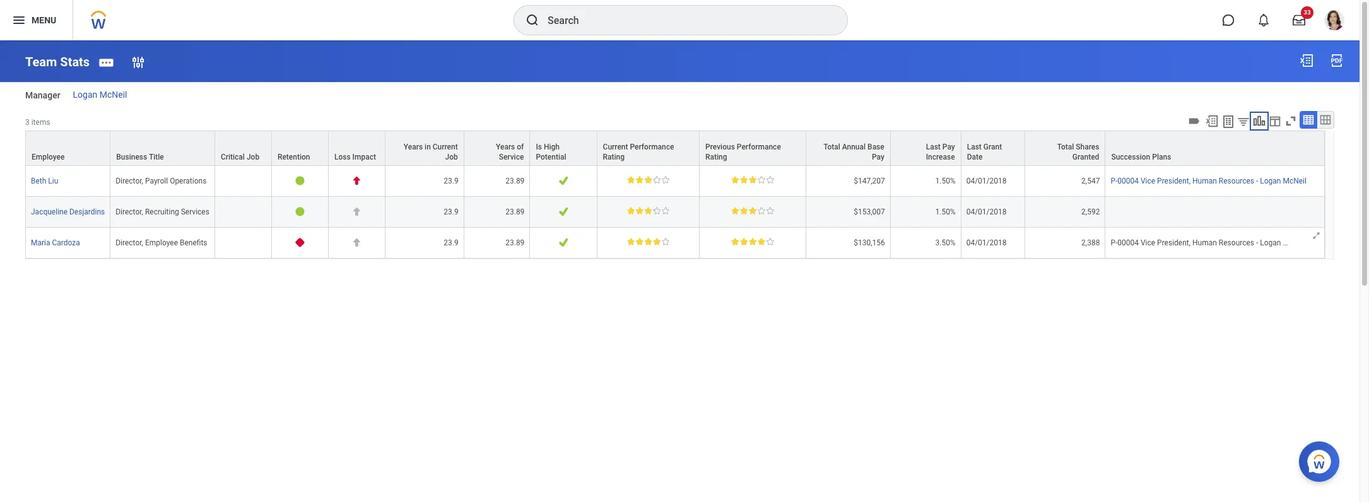Task type: vqa. For each thing, say whether or not it's contained in the screenshot.
- to the bottom
yes



Task type: locate. For each thing, give the bounding box(es) containing it.
cell right benefits on the top of page
[[215, 228, 272, 259]]

0 vertical spatial president,
[[1158, 177, 1191, 185]]

1 this worker has low retention risk. image from the top
[[295, 176, 305, 185]]

0 vertical spatial the worker has been assessed as having high potential. image
[[559, 176, 568, 185]]

00004 down succession
[[1118, 177, 1139, 185]]

p-00004 vice president, human resources - logan mcneil inside cell
[[1111, 238, 1307, 247]]

click to view/edit grid preferences image
[[1269, 114, 1282, 128]]

0 horizontal spatial last
[[926, 143, 941, 151]]

current right in
[[433, 143, 458, 151]]

select to filter grid data image
[[1237, 115, 1251, 128]]

director,
[[116, 177, 143, 185], [116, 208, 143, 216], [116, 238, 143, 247]]

2 performance from the left
[[737, 143, 781, 151]]

high
[[544, 143, 560, 151]]

vice right 2,388
[[1141, 238, 1156, 247]]

toolbar
[[1186, 111, 1335, 131]]

1 vertical spatial human
[[1193, 238, 1217, 247]]

00004 right 2,388
[[1118, 238, 1139, 247]]

director, recruiting services
[[116, 208, 209, 216]]

2 job from the left
[[445, 153, 458, 161]]

2 vertical spatial mcneil
[[1283, 238, 1307, 247]]

0 vertical spatial pay
[[943, 143, 955, 151]]

1 vertical spatial -
[[1257, 238, 1259, 247]]

team
[[25, 54, 57, 69]]

p-00004 vice president, human resources - logan mcneil down succession plans popup button
[[1111, 177, 1307, 185]]

1 horizontal spatial current
[[603, 143, 628, 151]]

-
[[1257, 177, 1259, 185], [1257, 238, 1259, 247]]

1 horizontal spatial employee
[[145, 238, 178, 247]]

logan down click to view/edit grid preferences image
[[1261, 177, 1282, 185]]

2 vertical spatial 23.9
[[444, 238, 459, 247]]

last inside the last grant date
[[967, 143, 982, 151]]

0 horizontal spatial employee
[[32, 153, 65, 161]]

0 vertical spatial vice
[[1141, 177, 1156, 185]]

the loss of this employee would be moderate or significant to the organization. image
[[352, 207, 362, 216], [352, 238, 362, 247]]

1.50% up 3.50%
[[936, 208, 956, 216]]

1.50% for $153,007
[[936, 208, 956, 216]]

last inside last pay increase
[[926, 143, 941, 151]]

pay inside last pay increase
[[943, 143, 955, 151]]

2,592
[[1082, 208, 1100, 216]]

1 vertical spatial p-
[[1111, 238, 1118, 247]]

justify image
[[11, 13, 27, 28]]

employee
[[32, 153, 65, 161], [145, 238, 178, 247]]

succession plans button
[[1106, 131, 1325, 165]]

1 vertical spatial the worker has been assessed as having high potential. image
[[559, 207, 568, 216]]

performance inside previous performance rating
[[737, 143, 781, 151]]

0 vertical spatial 23.89
[[506, 177, 525, 185]]

total left annual
[[824, 143, 841, 151]]

logan mcneil
[[73, 90, 127, 100]]

04/01/2018
[[967, 177, 1007, 185], [967, 208, 1007, 216], [967, 238, 1007, 247]]

inbox large image
[[1293, 14, 1306, 27]]

1 meets expectations - performance in line with a solid team contributor. image from the top
[[627, 176, 670, 183]]

the loss of this employee would be moderate or significant to the organization. image down the loss of this employee would be catastrophic or critical to the organization. image
[[352, 207, 362, 216]]

1 vertical spatial the loss of this employee would be moderate or significant to the organization. image
[[352, 238, 362, 247]]

logan down "stats"
[[73, 90, 97, 100]]

1 human from the top
[[1193, 177, 1217, 185]]

3 23.89 from the top
[[506, 238, 525, 247]]

23.9 for director, payroll operations
[[444, 177, 459, 185]]

1 23.89 from the top
[[506, 177, 525, 185]]

00004
[[1118, 177, 1139, 185], [1118, 238, 1139, 247]]

1 vertical spatial 00004
[[1118, 238, 1139, 247]]

performance inside current performance rating
[[630, 143, 674, 151]]

notifications large image
[[1258, 14, 1271, 27]]

total inside total shares granted
[[1058, 143, 1074, 151]]

cardoza
[[52, 238, 80, 247]]

director, left recruiting
[[116, 208, 143, 216]]

1 vertical spatial meets expectations - performance in line with a solid team contributor. image
[[627, 207, 670, 214]]

logan inside cell
[[1261, 238, 1282, 247]]

exceeds expectations - performance is excellent and generally surpassed expectations and required little to no supervision. image
[[627, 238, 670, 245]]

23.9
[[444, 177, 459, 185], [444, 208, 459, 216], [444, 238, 459, 247]]

2 the worker has been assessed as having high potential. image from the top
[[559, 207, 568, 216]]

1 row from the top
[[25, 131, 1325, 166]]

2 vertical spatial director,
[[116, 238, 143, 247]]

current right is high potential popup button
[[603, 143, 628, 151]]

p- right 2,388
[[1111, 238, 1118, 247]]

resources
[[1219, 177, 1255, 185], [1219, 238, 1255, 247]]

1 horizontal spatial job
[[445, 153, 458, 161]]

mcneil
[[100, 90, 127, 100], [1283, 177, 1307, 185], [1283, 238, 1307, 247]]

pay up increase
[[943, 143, 955, 151]]

0 horizontal spatial total
[[824, 143, 841, 151]]

0 vertical spatial logan
[[73, 90, 97, 100]]

years inside years in current job
[[404, 143, 423, 151]]

2 the loss of this employee would be moderate or significant to the organization. image from the top
[[352, 238, 362, 247]]

23.89 for director, payroll operations
[[506, 177, 525, 185]]

1 vertical spatial 23.9
[[444, 208, 459, 216]]

meets expectations - performance in line with a solid team contributor. image up exceeds expectations - performance is excellent and generally surpassed expectations and required little to no supervision. image
[[627, 207, 670, 214]]

0 vertical spatial employee
[[32, 153, 65, 161]]

1 vertical spatial p-00004 vice president, human resources - logan mcneil
[[1111, 238, 1307, 247]]

loss impact button
[[329, 131, 385, 165]]

years in current job
[[404, 143, 458, 161]]

0 vertical spatial 1.50%
[[936, 177, 956, 185]]

pay down base
[[872, 153, 885, 161]]

1 vertical spatial resources
[[1219, 238, 1255, 247]]

loss
[[334, 153, 351, 161]]

total shares granted button
[[1026, 131, 1105, 165]]

2 years from the left
[[496, 143, 515, 151]]

logan
[[73, 90, 97, 100], [1261, 177, 1282, 185], [1261, 238, 1282, 247]]

23.89
[[506, 177, 525, 185], [506, 208, 525, 216], [506, 238, 525, 247]]

0 horizontal spatial job
[[247, 153, 260, 161]]

employee down recruiting
[[145, 238, 178, 247]]

0 vertical spatial mcneil
[[100, 90, 127, 100]]

this worker has low retention risk. image down retention
[[295, 176, 305, 185]]

total
[[824, 143, 841, 151], [1058, 143, 1074, 151]]

jacqueline
[[31, 208, 68, 216]]

1.50%
[[936, 177, 956, 185], [936, 208, 956, 216]]

0 horizontal spatial pay
[[872, 153, 885, 161]]

job
[[247, 153, 260, 161], [445, 153, 458, 161]]

1 vertical spatial 23.89
[[506, 208, 525, 216]]

1 horizontal spatial rating
[[706, 153, 727, 161]]

rating down previous
[[706, 153, 727, 161]]

2 p-00004 vice president, human resources - logan mcneil from the top
[[1111, 238, 1307, 247]]

succession plans
[[1112, 153, 1172, 161]]

director, for director, employee benefits
[[116, 238, 143, 247]]

this worker has low retention risk. image
[[295, 176, 305, 185], [295, 207, 305, 216]]

0 horizontal spatial rating
[[603, 153, 625, 161]]

profile logan mcneil image
[[1325, 10, 1345, 33]]

1 job from the left
[[247, 153, 260, 161]]

job right critical
[[247, 153, 260, 161]]

in
[[425, 143, 431, 151]]

jacqueline desjardins link
[[31, 208, 105, 216]]

job inside years in current job
[[445, 153, 458, 161]]

last grant date button
[[962, 131, 1025, 165]]

1 horizontal spatial last
[[967, 143, 982, 151]]

3 04/01/2018 from the top
[[967, 238, 1007, 247]]

cell right services
[[215, 197, 272, 228]]

0 vertical spatial director,
[[116, 177, 143, 185]]

export to excel image
[[1205, 114, 1219, 128]]

1 vertical spatial vice
[[1141, 238, 1156, 247]]

p-00004 vice president, human resources - logan mcneil
[[1111, 177, 1307, 185], [1111, 238, 1307, 247]]

2 vertical spatial 23.89
[[506, 238, 525, 247]]

rating for current performance rating
[[603, 153, 625, 161]]

1 rating from the left
[[603, 153, 625, 161]]

2 rating from the left
[[706, 153, 727, 161]]

1 horizontal spatial total
[[1058, 143, 1074, 151]]

0 vertical spatial 23.9
[[444, 177, 459, 185]]

human down succession plans popup button
[[1193, 177, 1217, 185]]

is
[[536, 143, 542, 151]]

employee button
[[26, 131, 110, 165]]

total left shares
[[1058, 143, 1074, 151]]

2 resources from the top
[[1219, 238, 1255, 247]]

1 vertical spatial director,
[[116, 208, 143, 216]]

1 vertical spatial president,
[[1158, 238, 1191, 247]]

2 last from the left
[[967, 143, 982, 151]]

years left in
[[404, 143, 423, 151]]

increase
[[926, 153, 955, 161]]

2 vertical spatial 04/01/2018
[[967, 238, 1007, 247]]

0 horizontal spatial years
[[404, 143, 423, 151]]

operations
[[170, 177, 207, 185]]

2 this worker has low retention risk. image from the top
[[295, 207, 305, 216]]

1 performance from the left
[[630, 143, 674, 151]]

the worker has been assessed as having high potential. image for $147,207
[[559, 176, 568, 185]]

the loss of this employee would be catastrophic or critical to the organization. image
[[352, 176, 362, 185]]

director, down business
[[116, 177, 143, 185]]

beth liu
[[31, 177, 58, 185]]

2 vice from the top
[[1141, 238, 1156, 247]]

director, down director, recruiting services
[[116, 238, 143, 247]]

cell down critical job
[[215, 166, 272, 197]]

p-00004 vice president, human resources - logan mcneil down p-00004 vice president, human resources - logan mcneil link
[[1111, 238, 1307, 247]]

export to excel image
[[1300, 53, 1315, 68]]

4 row from the top
[[25, 228, 1325, 259]]

1 current from the left
[[433, 143, 458, 151]]

last for last pay increase
[[926, 143, 941, 151]]

performance for current performance rating
[[630, 143, 674, 151]]

current inside current performance rating
[[603, 143, 628, 151]]

the worker has been assessed as having high potential. image down the potential
[[559, 176, 568, 185]]

2 current from the left
[[603, 143, 628, 151]]

this worker has low retention risk. image up this worker has a high retention risk - immediate action needed. icon
[[295, 207, 305, 216]]

1.50% for $147,207
[[936, 177, 956, 185]]

04/01/2018 for 2,388
[[967, 238, 1007, 247]]

the worker has been assessed as having high potential. image
[[559, 238, 568, 247]]

granted
[[1073, 153, 1100, 161]]

rating inside previous performance rating
[[706, 153, 727, 161]]

1 1.50% from the top
[[936, 177, 956, 185]]

last up date
[[967, 143, 982, 151]]

human down p-00004 vice president, human resources - logan mcneil link
[[1193, 238, 1217, 247]]

1 president, from the top
[[1158, 177, 1191, 185]]

grant
[[984, 143, 1002, 151]]

maria
[[31, 238, 50, 247]]

total inside total annual base pay
[[824, 143, 841, 151]]

0 vertical spatial this worker has low retention risk. image
[[295, 176, 305, 185]]

beth liu link
[[31, 177, 58, 185]]

meets expectations - performance in line with a solid team contributor. image
[[627, 176, 670, 183], [627, 207, 670, 214]]

3 row from the top
[[25, 197, 1325, 228]]

years for years of service
[[496, 143, 515, 151]]

0 horizontal spatial current
[[433, 143, 458, 151]]

2 director, from the top
[[116, 208, 143, 216]]

- down succession plans popup button
[[1257, 177, 1259, 185]]

items
[[31, 118, 50, 127]]

1 04/01/2018 from the top
[[967, 177, 1007, 185]]

3 23.9 from the top
[[444, 238, 459, 247]]

last grant date
[[967, 143, 1002, 161]]

1 horizontal spatial performance
[[737, 143, 781, 151]]

maria cardoza link
[[31, 238, 80, 247]]

0 vertical spatial human
[[1193, 177, 1217, 185]]

2 00004 from the top
[[1118, 238, 1139, 247]]

2 row from the top
[[25, 166, 1325, 197]]

the loss of this employee would be moderate or significant to the organization. image for director, employee benefits
[[352, 238, 362, 247]]

0 vertical spatial 04/01/2018
[[967, 177, 1007, 185]]

1 vertical spatial 04/01/2018
[[967, 208, 1007, 216]]

performance
[[630, 143, 674, 151], [737, 143, 781, 151]]

row containing jacqueline desjardins
[[25, 197, 1325, 228]]

p- right 2,547
[[1111, 177, 1118, 185]]

3 director, from the top
[[116, 238, 143, 247]]

- left grow icon
[[1257, 238, 1259, 247]]

1 years from the left
[[404, 143, 423, 151]]

total for total shares granted
[[1058, 143, 1074, 151]]

2 04/01/2018 from the top
[[967, 208, 1007, 216]]

$153,007
[[854, 208, 885, 216]]

tag image
[[1188, 114, 1202, 128]]

shares
[[1076, 143, 1100, 151]]

vice down succession plans
[[1141, 177, 1156, 185]]

p-
[[1111, 177, 1118, 185], [1111, 238, 1118, 247]]

current performance rating
[[603, 143, 674, 161]]

years
[[404, 143, 423, 151], [496, 143, 515, 151]]

expand/collapse chart image
[[1253, 114, 1267, 128]]

2 23.9 from the top
[[444, 208, 459, 216]]

team stats link
[[25, 54, 90, 69]]

0 vertical spatial 00004
[[1118, 177, 1139, 185]]

0 vertical spatial p-00004 vice president, human resources - logan mcneil
[[1111, 177, 1307, 185]]

0 vertical spatial the loss of this employee would be moderate or significant to the organization. image
[[352, 207, 362, 216]]

1.50% down increase
[[936, 177, 956, 185]]

the loss of this employee would be moderate or significant to the organization. image right this worker has a high retention risk - immediate action needed. icon
[[352, 238, 362, 247]]

- inside cell
[[1257, 238, 1259, 247]]

1 vertical spatial pay
[[872, 153, 885, 161]]

president, inside p-00004 vice president, human resources - logan mcneil cell
[[1158, 238, 1191, 247]]

employee up beth liu link on the left of page
[[32, 153, 65, 161]]

1 vertical spatial 1.50%
[[936, 208, 956, 216]]

this worker has low retention risk. image for director, recruiting services
[[295, 207, 305, 216]]

last up increase
[[926, 143, 941, 151]]

retention
[[278, 153, 310, 161]]

the worker has been assessed as having high potential. image up the worker has been assessed as having high potential. icon in the left of the page
[[559, 207, 568, 216]]

row
[[25, 131, 1325, 166], [25, 166, 1325, 197], [25, 197, 1325, 228], [25, 228, 1325, 259]]

last
[[926, 143, 941, 151], [967, 143, 982, 151]]

2 - from the top
[[1257, 238, 1259, 247]]

rating right is high potential popup button
[[603, 153, 625, 161]]

cell
[[215, 166, 272, 197], [215, 197, 272, 228], [1106, 197, 1325, 228], [215, 228, 272, 259]]

toolbar inside team stats "main content"
[[1186, 111, 1335, 131]]

0 horizontal spatial performance
[[630, 143, 674, 151]]

04/01/2018 for 2,547
[[967, 177, 1007, 185]]

1 horizontal spatial pay
[[943, 143, 955, 151]]

years inside years of service
[[496, 143, 515, 151]]

2 1.50% from the top
[[936, 208, 956, 216]]

years up service
[[496, 143, 515, 151]]

2 meets expectations - performance in line with a solid team contributor. image from the top
[[627, 207, 670, 214]]

0 vertical spatial resources
[[1219, 177, 1255, 185]]

meets expectations - performance in line with a solid team contributor. image down current performance rating
[[627, 176, 670, 183]]

the worker has been assessed as having high potential. image
[[559, 176, 568, 185], [559, 207, 568, 216]]

critical job
[[221, 153, 260, 161]]

2 23.89 from the top
[[506, 208, 525, 216]]

0 vertical spatial -
[[1257, 177, 1259, 185]]

23.9 for director, employee benefits
[[444, 238, 459, 247]]

$147,207
[[854, 177, 885, 185]]

1 total from the left
[[824, 143, 841, 151]]

1 the worker has been assessed as having high potential. image from the top
[[559, 176, 568, 185]]

0 vertical spatial p-
[[1111, 177, 1118, 185]]

1 horizontal spatial years
[[496, 143, 515, 151]]

job left "years of service" "popup button"
[[445, 153, 458, 161]]

current
[[433, 143, 458, 151], [603, 143, 628, 151]]

director, for director, recruiting services
[[116, 208, 143, 216]]

23.9 for director, recruiting services
[[444, 208, 459, 216]]

services
[[181, 208, 209, 216]]

rating inside current performance rating
[[603, 153, 625, 161]]

2 p- from the top
[[1111, 238, 1118, 247]]

0 vertical spatial meets expectations - performance in line with a solid team contributor. image
[[627, 176, 670, 183]]

director, payroll operations
[[116, 177, 207, 185]]

2 human from the top
[[1193, 238, 1217, 247]]

menu
[[32, 15, 56, 25]]

2 total from the left
[[1058, 143, 1074, 151]]

rating
[[603, 153, 625, 161], [706, 153, 727, 161]]

1 director, from the top
[[116, 177, 143, 185]]

2 vertical spatial logan
[[1261, 238, 1282, 247]]

1 23.9 from the top
[[444, 177, 459, 185]]

logan left grow icon
[[1261, 238, 1282, 247]]

vice
[[1141, 177, 1156, 185], [1141, 238, 1156, 247]]

maria cardoza
[[31, 238, 80, 247]]

fullscreen image
[[1284, 114, 1298, 128]]

business title
[[116, 153, 164, 161]]

1 vertical spatial this worker has low retention risk. image
[[295, 207, 305, 216]]

1 the loss of this employee would be moderate or significant to the organization. image from the top
[[352, 207, 362, 216]]

23.89 for director, recruiting services
[[506, 208, 525, 216]]

1 last from the left
[[926, 143, 941, 151]]

p-00004 vice president, human resources - logan mcneil cell
[[1106, 228, 1325, 259]]

rating for previous performance rating
[[706, 153, 727, 161]]

2 president, from the top
[[1158, 238, 1191, 247]]



Task type: describe. For each thing, give the bounding box(es) containing it.
33
[[1304, 9, 1311, 16]]

potential
[[536, 153, 566, 161]]

1 vertical spatial employee
[[145, 238, 178, 247]]

years in current job button
[[386, 131, 464, 165]]

1 vertical spatial logan
[[1261, 177, 1282, 185]]

expand table image
[[1320, 113, 1332, 126]]

last pay increase button
[[891, 131, 961, 165]]

total for total annual base pay
[[824, 143, 841, 151]]

retention button
[[272, 131, 328, 165]]

row containing maria cardoza
[[25, 228, 1325, 259]]

stats
[[60, 54, 90, 69]]

is high potential
[[536, 143, 566, 161]]

meets expectations - performance in line with a solid team contributor. image for $153,007
[[627, 207, 670, 214]]

critical job button
[[215, 131, 271, 165]]

1 - from the top
[[1257, 177, 1259, 185]]

total shares granted
[[1058, 143, 1100, 161]]

04/01/2018 for 2,592
[[967, 208, 1007, 216]]

last for last grant date
[[967, 143, 982, 151]]

the worker has been assessed as having high potential. image for $153,007
[[559, 207, 568, 216]]

1 p- from the top
[[1111, 177, 1118, 185]]

service
[[499, 153, 524, 161]]

total annual base pay button
[[806, 131, 890, 165]]

cell down p-00004 vice president, human resources - logan mcneil link
[[1106, 197, 1325, 228]]

previous
[[706, 143, 735, 151]]

cell for $147,207
[[215, 166, 272, 197]]

business
[[116, 153, 147, 161]]

change selection image
[[131, 55, 146, 70]]

Search Workday  search field
[[548, 6, 822, 34]]

jacqueline desjardins
[[31, 208, 105, 216]]

team stats main content
[[0, 40, 1360, 271]]

p- inside cell
[[1111, 238, 1118, 247]]

director, employee benefits
[[116, 238, 207, 247]]

3.50%
[[936, 238, 956, 247]]

desjardins
[[69, 208, 105, 216]]

1 vice from the top
[[1141, 177, 1156, 185]]

date
[[967, 153, 983, 161]]

00004 inside cell
[[1118, 238, 1139, 247]]

33 button
[[1286, 6, 1314, 34]]

1 vertical spatial mcneil
[[1283, 177, 1307, 185]]

mcneil inside cell
[[1283, 238, 1307, 247]]

is high potential button
[[530, 131, 597, 165]]

current performance rating button
[[597, 131, 699, 165]]

job inside popup button
[[247, 153, 260, 161]]

plans
[[1153, 153, 1172, 161]]

succession
[[1112, 153, 1151, 161]]

recruiting
[[145, 208, 179, 216]]

search image
[[525, 13, 540, 28]]

p-00004 vice president, human resources - logan mcneil link
[[1111, 177, 1307, 185]]

previous performance rating button
[[700, 131, 806, 165]]

the loss of this employee would be moderate or significant to the organization. image for director, recruiting services
[[352, 207, 362, 216]]

meets expectations - performance in line with a solid team contributor. image for $147,207
[[627, 176, 670, 183]]

years for years in current job
[[404, 143, 423, 151]]

years of service
[[496, 143, 524, 161]]

2,388
[[1082, 238, 1100, 247]]

3 items
[[25, 118, 50, 127]]

liu
[[48, 177, 58, 185]]

resources inside cell
[[1219, 238, 1255, 247]]

row containing beth liu
[[25, 166, 1325, 197]]

previous performance rating
[[706, 143, 781, 161]]

last pay increase
[[926, 143, 955, 161]]

row containing years in current job
[[25, 131, 1325, 166]]

beth
[[31, 177, 46, 185]]

human inside cell
[[1193, 238, 1217, 247]]

menu button
[[0, 0, 73, 40]]

this worker has low retention risk. image for director, payroll operations
[[295, 176, 305, 185]]

$130,156
[[854, 238, 885, 247]]

view printable version (pdf) image
[[1330, 53, 1345, 68]]

loss impact
[[334, 153, 376, 161]]

base
[[868, 143, 885, 151]]

vice inside cell
[[1141, 238, 1156, 247]]

1 resources from the top
[[1219, 177, 1255, 185]]

payroll
[[145, 177, 168, 185]]

export to worksheets image
[[1221, 114, 1236, 129]]

logan mcneil link
[[73, 90, 127, 100]]

2,547
[[1082, 177, 1100, 185]]

table image
[[1303, 113, 1315, 126]]

current inside years in current job
[[433, 143, 458, 151]]

this worker has a high retention risk - immediate action needed. image
[[295, 238, 305, 247]]

of
[[517, 143, 524, 151]]

annual
[[842, 143, 866, 151]]

impact
[[353, 153, 376, 161]]

performance for previous performance rating
[[737, 143, 781, 151]]

1 p-00004 vice president, human resources - logan mcneil from the top
[[1111, 177, 1307, 185]]

cell for $153,007
[[215, 197, 272, 228]]

total annual base pay
[[824, 143, 885, 161]]

employee inside employee popup button
[[32, 153, 65, 161]]

business title button
[[111, 131, 215, 165]]

director, for director, payroll operations
[[116, 177, 143, 185]]

critical
[[221, 153, 245, 161]]

benefits
[[180, 238, 207, 247]]

1 00004 from the top
[[1118, 177, 1139, 185]]

years of service button
[[464, 131, 530, 165]]

title
[[149, 153, 164, 161]]

3
[[25, 118, 30, 127]]

cell for $130,156
[[215, 228, 272, 259]]

team stats
[[25, 54, 90, 69]]

23.89 for director, employee benefits
[[506, 238, 525, 247]]

pay inside total annual base pay
[[872, 153, 885, 161]]

grow image
[[1312, 231, 1322, 240]]

manager
[[25, 90, 60, 101]]



